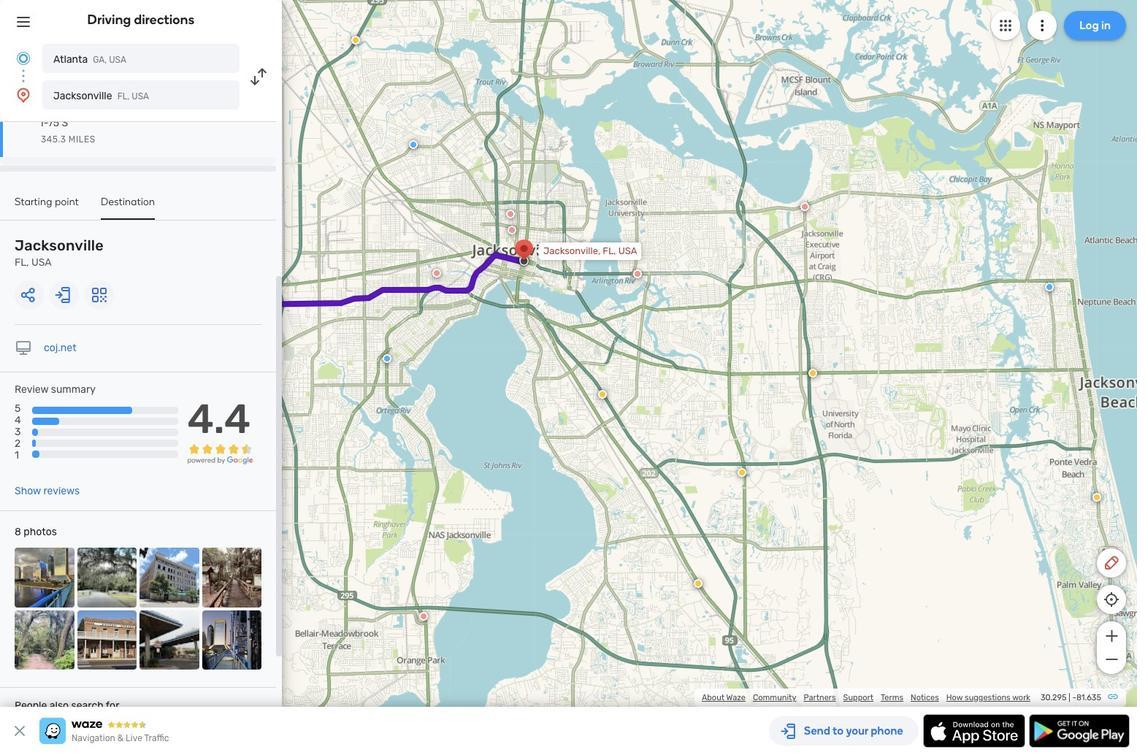 Task type: locate. For each thing, give the bounding box(es) containing it.
0 vertical spatial jacksonville fl, usa
[[53, 90, 149, 102]]

link image
[[1108, 691, 1119, 703]]

summary
[[51, 384, 96, 396]]

usa
[[109, 55, 126, 65], [132, 91, 149, 102], [619, 246, 637, 257], [31, 256, 52, 269]]

jacksonville fl, usa down ga,
[[53, 90, 149, 102]]

30.295
[[1041, 693, 1067, 703]]

4.4
[[187, 395, 251, 444]]

miles
[[69, 134, 95, 145]]

1 horizontal spatial fl,
[[117, 91, 130, 102]]

0 horizontal spatial police image
[[383, 354, 392, 363]]

0 horizontal spatial hazard image
[[738, 468, 747, 477]]

1 vertical spatial jacksonville fl, usa
[[15, 237, 104, 269]]

image 3 of jacksonville, jacksonville image
[[140, 548, 199, 608]]

0 vertical spatial hazard image
[[738, 468, 747, 477]]

x image
[[11, 723, 28, 740]]

people
[[15, 700, 47, 712]]

fl,
[[117, 91, 130, 102], [603, 246, 616, 257], [15, 256, 29, 269]]

fl, down starting point button
[[15, 256, 29, 269]]

1 horizontal spatial hazard image
[[1093, 493, 1102, 502]]

&
[[117, 734, 124, 744]]

81.635
[[1077, 693, 1102, 703]]

live
[[126, 734, 142, 744]]

about
[[702, 693, 725, 703]]

destination
[[101, 196, 155, 208]]

show
[[15, 485, 41, 498]]

fl, down atlanta ga, usa
[[117, 91, 130, 102]]

traffic
[[144, 734, 169, 744]]

zoom in image
[[1103, 628, 1121, 645]]

fl, right the jacksonville,
[[603, 246, 616, 257]]

4
[[15, 414, 21, 427]]

notices link
[[911, 693, 939, 703]]

image 1 of jacksonville, jacksonville image
[[15, 548, 74, 608]]

0 vertical spatial police image
[[1046, 283, 1054, 292]]

i-
[[41, 117, 48, 129]]

jacksonville, fl, usa
[[544, 246, 637, 257]]

jacksonville up s
[[53, 90, 112, 102]]

reviews
[[43, 485, 80, 498]]

image 4 of jacksonville, jacksonville image
[[202, 548, 262, 608]]

navigation
[[72, 734, 115, 744]]

zoom out image
[[1103, 651, 1121, 669]]

review summary
[[15, 384, 96, 396]]

coj.net
[[44, 342, 76, 354]]

hazard image
[[738, 468, 747, 477], [1093, 493, 1102, 502]]

hazard image
[[352, 36, 360, 45], [809, 369, 818, 378], [598, 390, 607, 399], [694, 579, 703, 588]]

jacksonville fl, usa down starting point button
[[15, 237, 104, 269]]

partners link
[[804, 693, 836, 703]]

road closed image
[[419, 612, 428, 621]]

terms
[[881, 693, 904, 703]]

driving directions
[[87, 12, 195, 28]]

jacksonville
[[53, 90, 112, 102], [15, 237, 104, 254]]

police image
[[409, 140, 418, 149]]

computer image
[[15, 340, 32, 357]]

how suggestions work link
[[947, 693, 1031, 703]]

waze
[[727, 693, 746, 703]]

1 vertical spatial jacksonville
[[15, 237, 104, 254]]

1
[[15, 450, 19, 462]]

people also search for
[[15, 700, 119, 712]]

8
[[15, 526, 21, 539]]

about waze link
[[702, 693, 746, 703]]

1 vertical spatial police image
[[383, 354, 392, 363]]

police image
[[1046, 283, 1054, 292], [383, 354, 392, 363]]

road closed image
[[801, 202, 810, 211], [506, 210, 515, 219], [508, 226, 517, 235], [433, 269, 441, 278], [634, 270, 642, 278]]

1 vertical spatial hazard image
[[1093, 493, 1102, 502]]

jacksonville down starting point button
[[15, 237, 104, 254]]

jacksonville fl, usa
[[53, 90, 149, 102], [15, 237, 104, 269]]



Task type: describe. For each thing, give the bounding box(es) containing it.
show reviews
[[15, 485, 80, 498]]

-
[[1073, 693, 1077, 703]]

current location image
[[15, 50, 32, 67]]

|
[[1069, 693, 1071, 703]]

work
[[1013, 693, 1031, 703]]

s
[[62, 117, 68, 129]]

ga,
[[93, 55, 107, 65]]

usa inside atlanta ga, usa
[[109, 55, 126, 65]]

photos
[[24, 526, 57, 539]]

0 horizontal spatial fl,
[[15, 256, 29, 269]]

point
[[55, 196, 79, 208]]

pencil image
[[1103, 555, 1121, 572]]

review
[[15, 384, 48, 396]]

partners
[[804, 693, 836, 703]]

i-75 s 345.3 miles
[[41, 117, 95, 145]]

30.295 | -81.635
[[1041, 693, 1102, 703]]

community link
[[753, 693, 797, 703]]

location image
[[15, 86, 32, 104]]

atlanta ga, usa
[[53, 53, 126, 66]]

5 4 3 2 1
[[15, 403, 21, 462]]

75
[[48, 117, 59, 129]]

support
[[844, 693, 874, 703]]

how
[[947, 693, 963, 703]]

starting point
[[15, 196, 79, 208]]

345.3
[[41, 134, 66, 145]]

search
[[71, 700, 104, 712]]

directions
[[134, 12, 195, 28]]

destination button
[[101, 196, 155, 220]]

community
[[753, 693, 797, 703]]

5
[[15, 403, 21, 415]]

image 6 of jacksonville, jacksonville image
[[77, 611, 137, 670]]

starting
[[15, 196, 52, 208]]

coj.net link
[[44, 342, 76, 354]]

3
[[15, 426, 21, 439]]

2 horizontal spatial fl,
[[603, 246, 616, 257]]

notices
[[911, 693, 939, 703]]

about waze community partners support terms notices how suggestions work
[[702, 693, 1031, 703]]

navigation & live traffic
[[72, 734, 169, 744]]

terms link
[[881, 693, 904, 703]]

support link
[[844, 693, 874, 703]]

for
[[106, 700, 119, 712]]

image 5 of jacksonville, jacksonville image
[[15, 611, 74, 670]]

image 7 of jacksonville, jacksonville image
[[140, 611, 199, 670]]

image 8 of jacksonville, jacksonville image
[[202, 611, 262, 670]]

jacksonville,
[[544, 246, 601, 257]]

driving
[[87, 12, 131, 28]]

suggestions
[[965, 693, 1011, 703]]

1 horizontal spatial police image
[[1046, 283, 1054, 292]]

8 photos
[[15, 526, 57, 539]]

2
[[15, 438, 21, 450]]

atlanta
[[53, 53, 88, 66]]

also
[[50, 700, 69, 712]]

image 2 of jacksonville, jacksonville image
[[77, 548, 137, 608]]

0 vertical spatial jacksonville
[[53, 90, 112, 102]]

starting point button
[[15, 196, 79, 218]]



Task type: vqa. For each thing, say whether or not it's contained in the screenshot.
73.974
no



